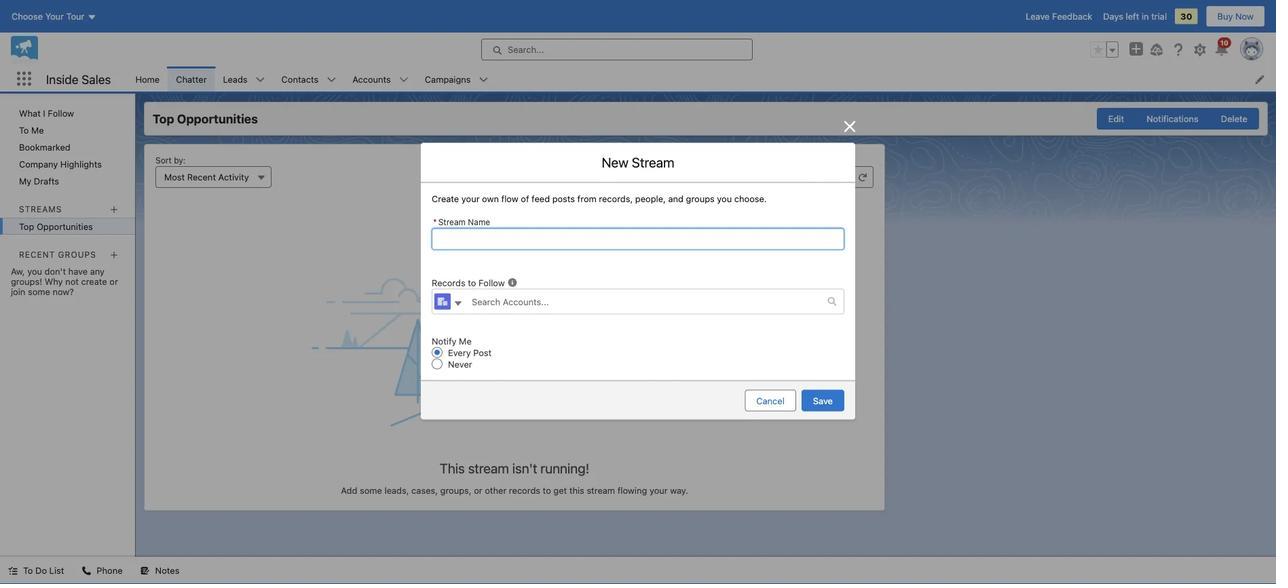 Task type: vqa. For each thing, say whether or not it's contained in the screenshot.
Comment
no



Task type: locate. For each thing, give the bounding box(es) containing it.
0 vertical spatial text default image
[[508, 278, 517, 287]]

phone button
[[74, 557, 131, 584]]

name
[[468, 218, 490, 227]]

1 vertical spatial top opportunities
[[19, 221, 93, 232]]

bookmarked
[[19, 142, 70, 152]]

follow
[[48, 108, 74, 118], [479, 278, 505, 288]]

top opportunities down the chatter link
[[153, 111, 258, 126]]

text default image left notes
[[140, 566, 150, 576]]

days
[[1103, 11, 1123, 21]]

0 vertical spatial your
[[461, 194, 480, 204]]

opportunities
[[177, 111, 258, 126], [37, 221, 93, 232]]

to inside what i follow to me bookmarked company highlights my drafts
[[19, 125, 29, 135]]

post
[[473, 348, 492, 358]]

some
[[28, 287, 50, 297], [360, 486, 382, 496]]

or inside this stream isn't running! status
[[474, 486, 482, 496]]

highlights
[[60, 159, 102, 169]]

to do list button
[[0, 557, 72, 584]]

0 horizontal spatial top
[[19, 221, 34, 232]]

home link
[[127, 67, 168, 92]]

0 vertical spatial to
[[468, 278, 476, 288]]

me
[[31, 125, 44, 135], [459, 336, 472, 346]]

0 horizontal spatial to
[[468, 278, 476, 288]]

stream up other
[[468, 461, 509, 476]]

leave feedback
[[1026, 11, 1092, 21]]

0 vertical spatial top
[[153, 111, 174, 126]]

stream for new stream
[[632, 154, 674, 170]]

isn't
[[512, 461, 537, 476]]

campaigns list item
[[417, 67, 497, 92]]

trial
[[1151, 11, 1167, 21]]

records to follow
[[432, 278, 505, 288]]

0 horizontal spatial some
[[28, 287, 50, 297]]

or inside why not create or join some now?
[[109, 276, 118, 287]]

to down what
[[19, 125, 29, 135]]

phone
[[97, 566, 123, 576]]

join
[[11, 287, 25, 297]]

top opportunities down streams link
[[19, 221, 93, 232]]

follow inside what i follow to me bookmarked company highlights my drafts
[[48, 108, 74, 118]]

group
[[1090, 41, 1119, 58], [1097, 108, 1259, 130]]

leave
[[1026, 11, 1050, 21]]

some inside this stream isn't running! status
[[360, 486, 382, 496]]

flowing
[[617, 486, 647, 496]]

Search this feed... search field
[[607, 166, 811, 188]]

what i follow link
[[0, 105, 135, 121]]

to do list
[[23, 566, 64, 576]]

1 horizontal spatial follow
[[479, 278, 505, 288]]

follow right records
[[479, 278, 505, 288]]

1 vertical spatial or
[[474, 486, 482, 496]]

0 horizontal spatial follow
[[48, 108, 74, 118]]

sort
[[155, 155, 172, 165]]

0 vertical spatial top opportunities
[[153, 111, 258, 126]]

opportunities up recent groups
[[37, 221, 93, 232]]

0 horizontal spatial stream
[[438, 218, 466, 227]]

follow right i
[[48, 108, 74, 118]]

have
[[68, 266, 88, 276]]

text default image
[[827, 297, 837, 306], [453, 299, 463, 308], [8, 566, 18, 576], [82, 566, 91, 576]]

stream up people,
[[632, 154, 674, 170]]

0 horizontal spatial or
[[109, 276, 118, 287]]

me inside what i follow to me bookmarked company highlights my drafts
[[31, 125, 44, 135]]

notes button
[[132, 557, 188, 584]]

posts
[[552, 194, 575, 204]]

0 horizontal spatial opportunities
[[37, 221, 93, 232]]

and
[[668, 194, 684, 204]]

0 horizontal spatial text default image
[[140, 566, 150, 576]]

now
[[1235, 11, 1254, 21]]

me down i
[[31, 125, 44, 135]]

why not create or join some now?
[[11, 276, 118, 297]]

1 vertical spatial stream
[[587, 486, 615, 496]]

0 vertical spatial some
[[28, 287, 50, 297]]

stream
[[468, 461, 509, 476], [587, 486, 615, 496]]

search... button
[[481, 39, 753, 60]]

inside
[[46, 72, 78, 86]]

0 vertical spatial me
[[31, 125, 44, 135]]

to left do
[[23, 566, 33, 576]]

to left get
[[543, 486, 551, 496]]

1 horizontal spatial your
[[650, 486, 668, 496]]

recent
[[19, 250, 55, 259]]

contacts link
[[273, 67, 327, 92]]

what i follow to me bookmarked company highlights my drafts
[[19, 108, 102, 186]]

1 vertical spatial some
[[360, 486, 382, 496]]

some inside why not create or join some now?
[[28, 287, 50, 297]]

your
[[461, 194, 480, 204], [650, 486, 668, 496]]

1 horizontal spatial text default image
[[508, 278, 517, 287]]

text default image inside notes button
[[140, 566, 150, 576]]

to
[[468, 278, 476, 288], [543, 486, 551, 496]]

1 horizontal spatial top opportunities
[[153, 111, 258, 126]]

* stream name
[[433, 218, 490, 227]]

1 vertical spatial opportunities
[[37, 221, 93, 232]]

1 vertical spatial me
[[459, 336, 472, 346]]

groups,
[[440, 486, 471, 496]]

0 vertical spatial follow
[[48, 108, 74, 118]]

0 vertical spatial stream
[[468, 461, 509, 476]]

1 horizontal spatial me
[[459, 336, 472, 346]]

text default image inside 'to do list' "button"
[[8, 566, 18, 576]]

1 horizontal spatial some
[[360, 486, 382, 496]]

aw,
[[11, 266, 25, 276]]

list
[[127, 67, 1276, 92]]

1 vertical spatial your
[[650, 486, 668, 496]]

save button
[[802, 390, 844, 412]]

0 vertical spatial stream
[[632, 154, 674, 170]]

stream right this
[[587, 486, 615, 496]]

own
[[482, 194, 499, 204]]

1 vertical spatial to
[[543, 486, 551, 496]]

1 vertical spatial stream
[[438, 218, 466, 227]]

1 horizontal spatial to
[[543, 486, 551, 496]]

or right any
[[109, 276, 118, 287]]

feedback
[[1052, 11, 1092, 21]]

opportunities down leads link on the left top
[[177, 111, 258, 126]]

cases,
[[411, 486, 438, 496]]

to inside this stream isn't running! status
[[543, 486, 551, 496]]

this
[[569, 486, 584, 496]]

your left way.
[[650, 486, 668, 496]]

top opportunities
[[153, 111, 258, 126], [19, 221, 93, 232]]

flow
[[501, 194, 518, 204]]

leads,
[[384, 486, 409, 496]]

0 vertical spatial opportunities
[[177, 111, 258, 126]]

or left other
[[474, 486, 482, 496]]

1 vertical spatial to
[[23, 566, 33, 576]]

0 vertical spatial to
[[19, 125, 29, 135]]

top down 'streams'
[[19, 221, 34, 232]]

your left own on the top of the page
[[461, 194, 480, 204]]

to right records
[[468, 278, 476, 288]]

text default image right records to follow on the top left of page
[[508, 278, 517, 287]]

1 vertical spatial you
[[27, 266, 42, 276]]

accounts image
[[434, 293, 451, 310]]

this
[[440, 461, 465, 476]]

some right add
[[360, 486, 382, 496]]

1 horizontal spatial or
[[474, 486, 482, 496]]

text default image inside phone button
[[82, 566, 91, 576]]

1 vertical spatial text default image
[[140, 566, 150, 576]]

inside sales
[[46, 72, 111, 86]]

None text field
[[432, 228, 844, 250]]

top
[[153, 111, 174, 126], [19, 221, 34, 232]]

Records to Follow text field
[[464, 289, 827, 314]]

0 vertical spatial you
[[717, 194, 732, 204]]

0 horizontal spatial stream
[[468, 461, 509, 476]]

you down recent
[[27, 266, 42, 276]]

0 vertical spatial or
[[109, 276, 118, 287]]

some right 'join'
[[28, 287, 50, 297]]

now?
[[53, 287, 74, 297]]

0 horizontal spatial top opportunities
[[19, 221, 93, 232]]

or
[[109, 276, 118, 287], [474, 486, 482, 496]]

contacts list item
[[273, 67, 344, 92]]

1 horizontal spatial opportunities
[[177, 111, 258, 126]]

top up sort
[[153, 111, 174, 126]]

notify me
[[432, 336, 472, 346]]

stream right *
[[438, 218, 466, 227]]

me up every post
[[459, 336, 472, 346]]

0 horizontal spatial you
[[27, 266, 42, 276]]

1 horizontal spatial stream
[[632, 154, 674, 170]]

you right groups
[[717, 194, 732, 204]]

text default image
[[508, 278, 517, 287], [140, 566, 150, 576]]

search...
[[508, 44, 544, 55]]

accounts
[[352, 74, 391, 84]]

1 vertical spatial group
[[1097, 108, 1259, 130]]

0 horizontal spatial me
[[31, 125, 44, 135]]

in
[[1142, 11, 1149, 21]]

1 horizontal spatial you
[[717, 194, 732, 204]]

0 horizontal spatial your
[[461, 194, 480, 204]]

1 vertical spatial follow
[[479, 278, 505, 288]]

1 horizontal spatial stream
[[587, 486, 615, 496]]



Task type: describe. For each thing, give the bounding box(es) containing it.
sort by:
[[155, 155, 186, 165]]

follow for to
[[479, 278, 505, 288]]

buy now button
[[1206, 5, 1265, 27]]

delete
[[1221, 114, 1248, 124]]

left
[[1126, 11, 1139, 21]]

notes
[[155, 566, 179, 576]]

bookmarked link
[[0, 138, 135, 155]]

by:
[[174, 155, 186, 165]]

accounts link
[[344, 67, 399, 92]]

why
[[45, 276, 63, 287]]

30
[[1180, 11, 1192, 21]]

this stream isn't running! status
[[150, 428, 879, 496]]

campaigns
[[425, 74, 471, 84]]

recent groups
[[19, 250, 96, 259]]

cancel button
[[745, 390, 796, 412]]

running!
[[541, 461, 589, 476]]

streams
[[19, 204, 62, 214]]

0 vertical spatial group
[[1090, 41, 1119, 58]]

leave feedback link
[[1026, 11, 1092, 21]]

i
[[43, 108, 45, 118]]

your inside this stream isn't running! status
[[650, 486, 668, 496]]

streams link
[[19, 204, 62, 214]]

create
[[432, 194, 459, 204]]

groups
[[686, 194, 715, 204]]

top opportunities link
[[0, 218, 135, 235]]

cancel
[[756, 396, 785, 406]]

do
[[35, 566, 47, 576]]

don't
[[45, 266, 66, 276]]

records
[[432, 278, 465, 288]]

you inside aw, you don't have any groups!
[[27, 266, 42, 276]]

leads list item
[[215, 67, 273, 92]]

records
[[509, 486, 540, 496]]

other
[[485, 486, 507, 496]]

drafts
[[34, 176, 59, 186]]

list
[[49, 566, 64, 576]]

never
[[448, 359, 472, 369]]

save
[[813, 396, 833, 406]]

new
[[602, 154, 629, 170]]

contacts
[[281, 74, 319, 84]]

edit button
[[1097, 108, 1136, 130]]

leads link
[[215, 67, 256, 92]]

groups
[[58, 250, 96, 259]]

to me link
[[0, 121, 135, 138]]

edit
[[1108, 114, 1124, 124]]

records,
[[599, 194, 633, 204]]

list containing home
[[127, 67, 1276, 92]]

any
[[90, 266, 105, 276]]

company highlights link
[[0, 155, 135, 172]]

inverse image
[[842, 118, 858, 135]]

every
[[448, 348, 471, 358]]

recent groups link
[[19, 250, 96, 259]]

aw, you don't have any groups!
[[11, 266, 105, 287]]

chatter link
[[168, 67, 215, 92]]

new stream
[[602, 154, 674, 170]]

of
[[521, 194, 529, 204]]

from
[[577, 194, 596, 204]]

my
[[19, 176, 31, 186]]

every post
[[448, 348, 492, 358]]

notifications button
[[1135, 108, 1210, 130]]

not
[[65, 276, 79, 287]]

create your own flow of feed posts from records, people, and groups you choose.
[[432, 194, 767, 204]]

company
[[19, 159, 58, 169]]

*
[[433, 218, 437, 227]]

notify
[[432, 336, 457, 346]]

create
[[81, 276, 107, 287]]

home
[[135, 74, 160, 84]]

to inside "button"
[[23, 566, 33, 576]]

this stream isn't running!
[[440, 461, 589, 476]]

1 horizontal spatial top
[[153, 111, 174, 126]]

1 vertical spatial top
[[19, 221, 34, 232]]

what
[[19, 108, 41, 118]]

notifications
[[1147, 114, 1199, 124]]

accounts list item
[[344, 67, 417, 92]]

feed
[[532, 194, 550, 204]]

groups!
[[11, 276, 42, 287]]

group containing edit
[[1097, 108, 1259, 130]]

buy
[[1217, 11, 1233, 21]]

sales
[[82, 72, 111, 86]]

follow for i
[[48, 108, 74, 118]]

people,
[[635, 194, 666, 204]]

add
[[341, 486, 357, 496]]

add some leads, cases, groups, or other records to get this stream flowing your way.
[[341, 486, 688, 496]]

get
[[553, 486, 567, 496]]

buy now
[[1217, 11, 1254, 21]]

leads
[[223, 74, 247, 84]]

stream for * stream name
[[438, 218, 466, 227]]

choose.
[[734, 194, 767, 204]]

way.
[[670, 486, 688, 496]]

chatter
[[176, 74, 207, 84]]



